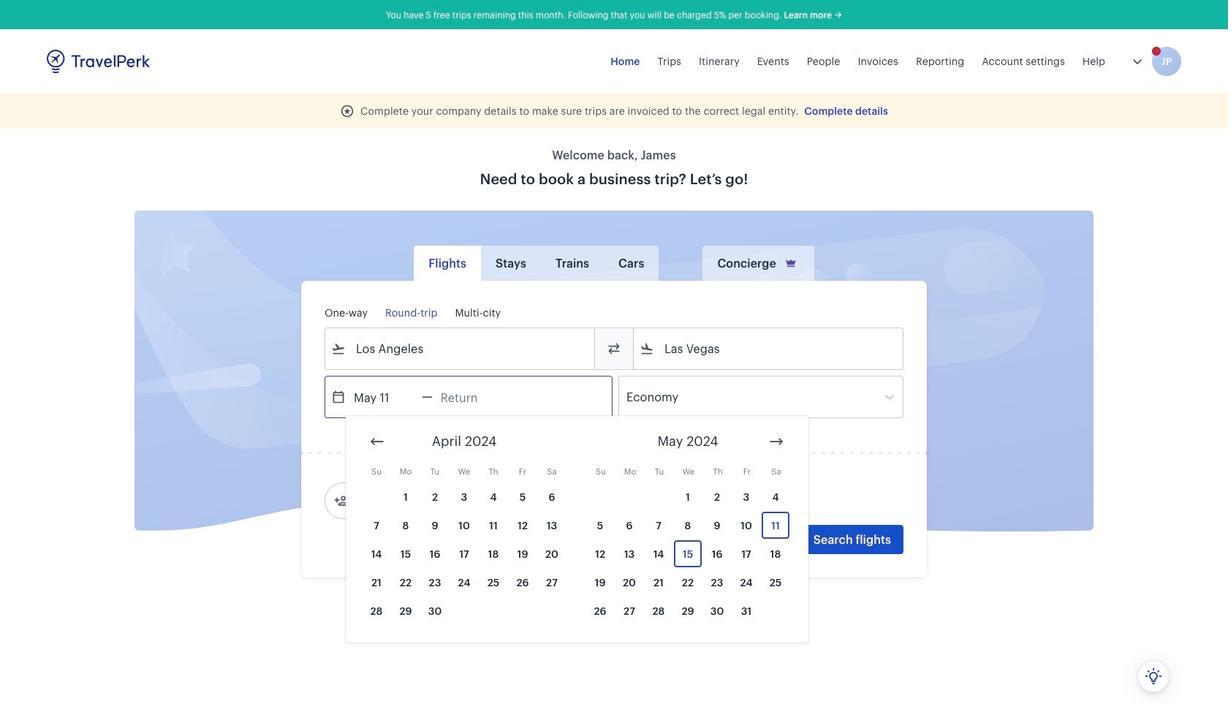 Task type: locate. For each thing, give the bounding box(es) containing it.
From search field
[[346, 337, 576, 361]]

move backward to switch to the previous month. image
[[369, 433, 386, 451]]

move forward to switch to the next month. image
[[768, 433, 786, 451]]

calendar application
[[346, 416, 1229, 654]]

Return text field
[[433, 377, 509, 418]]



Task type: describe. For each thing, give the bounding box(es) containing it.
Depart text field
[[346, 377, 422, 418]]

Add first traveler search field
[[349, 489, 501, 513]]

To search field
[[655, 337, 884, 361]]



